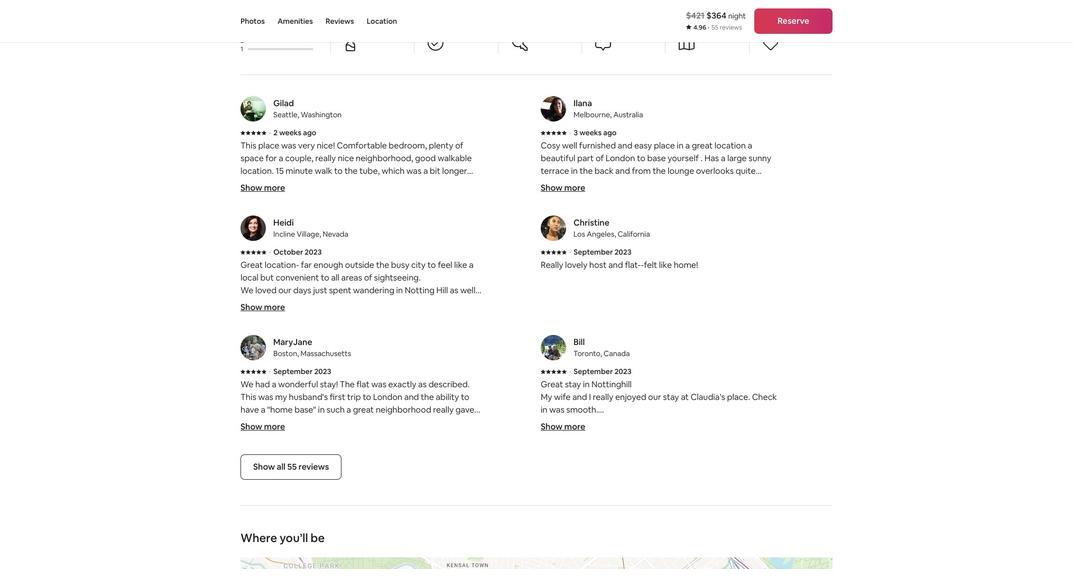 Task type: vqa. For each thing, say whether or not it's contained in the screenshot.
Add to wishlist: View Park-Windsor Hills, California image
no



Task type: locate. For each thing, give the bounding box(es) containing it.
have down days
[[275, 298, 294, 309]]

weeks down the seattle,
[[279, 128, 302, 137]]

great inside great stay in nottinghill my wife and i really enjoyed our stay at claudia's place. check in was smooth.
[[541, 379, 563, 390]]

0 horizontal spatial weeks
[[279, 128, 302, 137]]

1 horizontal spatial reviews
[[720, 23, 742, 32]]

1 horizontal spatial 2
[[274, 128, 278, 137]]

and left easy on the top right of page
[[618, 140, 633, 151]]

ago up furnished
[[603, 128, 617, 137]]

in inside we had a wonderful stay! the flat was exactly as described. this was my husband's first trip to london and the ability to have a "home base" in such a great neighborhood really gave him a taste of london and it's many unique areas.
[[318, 405, 325, 416]]

· for cosy well furnished and easy place in a great location a beautiful part of london to base yourself . has a large sunny terrace in the back and from the lounge overlooks quite private gardens .
[[570, 128, 571, 137]]

show more down 'terrace'
[[541, 182, 586, 194]]

great up my
[[541, 379, 563, 390]]

it's
[[343, 417, 354, 428]]

of inside we had a wonderful stay! the flat was exactly as described. this was my husband's first trip to london and the ability to have a "home base" in such a great neighborhood really gave him a taste of london and it's many unique areas.
[[285, 417, 293, 428]]

to inside communication was easy. the apartment was spotless. it was in close proximity to shops and restaurants, all within walking distance. will definitely stay here again , the next time we visit london.
[[610, 430, 619, 441]]

i
[[589, 392, 591, 403]]

show more button for we had a wonderful stay! the flat was exactly as described. this was my husband's first trip to london and the ability to have a "home base" in such a great neighborhood really gave him a taste of london and it's many unique areas.
[[241, 421, 285, 434]]

1 horizontal spatial the
[[340, 379, 355, 390]]

in inside communication was easy. the apartment was spotless. it was in close proximity to shops and restaurants, all within walking distance. will definitely stay here again , the next time we visit london.
[[541, 430, 548, 441]]

· september 2023 up nottinghill
[[570, 367, 632, 377]]

and up here
[[646, 430, 660, 441]]

. down back
[[604, 178, 606, 189]]

walk up bath/shower
[[332, 178, 349, 189]]

1 ago from the left
[[303, 128, 316, 137]]

1 horizontal spatial ago
[[603, 128, 617, 137]]

easy
[[634, 140, 652, 151]]

as inside great location- far enough outside the busy city to feel like a local but convenient to all areas of sightseeing. we loved our days just spent wandering in notting hill as well. great to have washer/dryer.
[[450, 285, 459, 296]]

really down the nice!
[[315, 153, 336, 164]]

really inside great stay in nottinghill my wife and i really enjoyed our stay at claudia's place. check in was smooth.
[[593, 392, 614, 403]]

reviews for show all 55 reviews
[[299, 462, 329, 473]]

great
[[241, 260, 263, 271], [241, 298, 263, 309], [541, 379, 563, 390]]

easy.
[[622, 417, 641, 428]]

our inside great stay in nottinghill my wife and i really enjoyed our stay at claudia's place. check in was smooth.
[[648, 392, 661, 403]]

show more for great stay in nottinghill
[[541, 421, 586, 433]]

very up the couple,
[[298, 140, 315, 151]]

communication
[[541, 417, 603, 428]]

show for we had a wonderful stay! the flat was exactly as described. this was my husband's first trip to london and the ability to have a "home base" in such a great neighborhood really gave him a taste of london and it's many unique areas.
[[241, 421, 262, 433]]

0 vertical spatial 55
[[712, 23, 719, 32]]

stay down shops
[[632, 443, 648, 454]]

photos button
[[241, 0, 265, 42]]

0 horizontal spatial stay
[[565, 379, 581, 390]]

in down part
[[571, 166, 578, 177]]

1 vertical spatial 2
[[274, 128, 278, 137]]

london up back
[[606, 153, 635, 164]]

was inside great stay in nottinghill my wife and i really enjoyed our stay at claudia's place. check in was smooth.
[[550, 405, 565, 416]]

the up bath/shower
[[317, 178, 330, 189]]

1 this from the top
[[241, 140, 256, 151]]

the left ability
[[421, 392, 434, 403]]

described.
[[429, 379, 470, 390]]

show down 'terrace'
[[541, 182, 563, 194]]

place up base
[[654, 140, 675, 151]]

2 vertical spatial all
[[277, 462, 286, 473]]

place up for
[[258, 140, 279, 151]]

have
[[275, 298, 294, 309], [241, 405, 259, 416]]

our right enjoyed
[[648, 392, 661, 403]]

0 horizontal spatial have
[[241, 405, 259, 416]]

the down nice
[[345, 166, 358, 177]]

0 horizontal spatial london
[[295, 417, 325, 428]]

0 vertical spatial we
[[241, 285, 254, 296]]

smooth.
[[566, 405, 598, 416]]

great for great stay in nottinghill my wife and i really enjoyed our stay at claudia's place. check in was smooth.
[[541, 379, 563, 390]]

· september 2023 for bill
[[570, 367, 632, 377]]

of down furnished
[[596, 153, 604, 164]]

stay
[[565, 379, 581, 390], [663, 392, 679, 403], [632, 443, 648, 454]]

the right ,
[[696, 443, 709, 454]]

and right available
[[643, 191, 657, 202]]

1 we from the top
[[241, 285, 254, 296]]

2 vertical spatial the
[[643, 417, 658, 428]]

2023 up stay!
[[314, 367, 331, 377]]

show more up distance.
[[541, 421, 586, 433]]

the inside communication was easy. the apartment was spotless. it was in close proximity to shops and restaurants, all within walking distance. will definitely stay here again , the next time we visit london.
[[643, 417, 658, 428]]

location.
[[241, 166, 274, 177]]

0 horizontal spatial our
[[279, 285, 292, 296]]

bill image
[[541, 335, 566, 361]]

it
[[756, 417, 762, 428]]

2 horizontal spatial stay
[[663, 392, 679, 403]]

outside
[[345, 260, 374, 271]]

but
[[301, 178, 315, 189], [260, 272, 274, 283]]

and inside great stay in nottinghill my wife and i really enjoyed our stay at claudia's place. check in was smooth.
[[573, 392, 587, 403]]

2 vertical spatial stay
[[632, 443, 648, 454]]

0 vertical spatial walk
[[315, 166, 332, 177]]

1 vertical spatial the
[[340, 379, 355, 390]]

1 vertical spatial as
[[418, 379, 427, 390]]

a left bit
[[424, 166, 428, 177]]

nice
[[338, 153, 354, 164]]

walk right minute
[[315, 166, 332, 177]]

reviews inside button
[[299, 462, 329, 473]]

1 place from the left
[[258, 140, 279, 151]]

0 vertical spatial all
[[331, 272, 340, 283]]

expected,
[[260, 178, 300, 189]]

1 vertical spatial we
[[241, 379, 254, 390]]

base"
[[295, 405, 316, 416]]

exactly
[[388, 379, 416, 390]]

we left had
[[241, 379, 254, 390]]

,
[[692, 443, 694, 454]]

1 horizontal spatial but
[[301, 178, 315, 189]]

toronto,
[[574, 349, 602, 359]]

1 horizontal spatial place
[[654, 140, 675, 151]]

0 vertical spatial great
[[692, 140, 713, 151]]

all up next
[[710, 430, 718, 441]]

1 vertical spatial .
[[604, 178, 606, 189]]

as right the hill
[[450, 285, 459, 296]]

· september 2023 up host
[[570, 247, 632, 257]]

· up had
[[269, 367, 271, 377]]

1 vertical spatial 55
[[287, 462, 297, 473]]

really inside this place was very nice! comfortable bedroom, plenty of space for a couple, really nice neighborhood, good walkable location. 15 minute walk to the tube, which was a bit longer than expected, but the walk is down a very cool street (classic london). the bath/shower is pretty open, it was hard to avoid wetting the floor.
[[315, 153, 336, 164]]

where you'll be
[[241, 531, 325, 546]]

again
[[670, 443, 691, 454]]

all inside great location- far enough outside the busy city to feel like a local but convenient to all areas of sightseeing. we loved our days just spent wandering in notting hill as well. great to have washer/dryer.
[[331, 272, 340, 283]]

0 vertical spatial as
[[450, 285, 459, 296]]

in up yourself
[[677, 140, 684, 151]]

show all 55 reviews button
[[241, 455, 342, 480]]

this place was very nice! comfortable bedroom, plenty of space for a couple, really nice neighborhood, good walkable location. 15 minute walk to the tube, which was a bit longer than expected, but the walk is down a very cool street (classic london). the bath/shower is pretty open, it was hard to avoid wetting the floor.
[[241, 140, 479, 215]]

maryjane
[[273, 337, 312, 348]]

all inside communication was easy. the apartment was spotless. it was in close proximity to shops and restaurants, all within walking distance. will definitely stay here again , the next time we visit london.
[[710, 430, 718, 441]]

1 vertical spatial our
[[648, 392, 661, 403]]

september up host
[[574, 247, 613, 257]]

1 vertical spatial this
[[241, 392, 256, 403]]

great up many
[[353, 405, 374, 416]]

1 horizontal spatial .
[[701, 153, 703, 164]]

this inside this place was very nice! comfortable bedroom, plenty of space for a couple, really nice neighborhood, good walkable location. 15 minute walk to the tube, which was a bit longer than expected, but the walk is down a very cool street (classic london). the bath/shower is pretty open, it was hard to avoid wetting the floor.
[[241, 140, 256, 151]]

london down 'exactly'
[[373, 392, 403, 403]]

show more down location.
[[241, 182, 285, 194]]

time
[[731, 443, 748, 454]]

1 horizontal spatial all
[[331, 272, 340, 283]]

0 vertical spatial really
[[315, 153, 336, 164]]

all for areas
[[331, 272, 340, 283]]

2 weeks from the left
[[580, 128, 602, 137]]

1 horizontal spatial have
[[275, 298, 294, 309]]

2 this from the top
[[241, 392, 256, 403]]

ilana image
[[541, 96, 566, 122]]

september down toronto,
[[574, 367, 613, 377]]

0 horizontal spatial 2
[[241, 36, 244, 45]]

in down sightseeing. at top left
[[396, 285, 403, 296]]

55 inside button
[[287, 462, 297, 473]]

1 vertical spatial all
[[710, 430, 718, 441]]

bill toronto, canada
[[574, 337, 630, 359]]

0 horizontal spatial ago
[[303, 128, 316, 137]]

show down location.
[[241, 182, 262, 194]]

proximity
[[572, 430, 609, 441]]

2 horizontal spatial the
[[643, 417, 658, 428]]

all down taste
[[277, 462, 286, 473]]

1 horizontal spatial as
[[450, 285, 459, 296]]

show more down loved
[[241, 302, 285, 313]]

notting
[[405, 285, 435, 296]]

very down which
[[389, 178, 406, 189]]

55 for all
[[287, 462, 297, 473]]

but down minute
[[301, 178, 315, 189]]

gilad seattle, washington
[[273, 98, 342, 120]]

this up space on the top left of page
[[241, 140, 256, 151]]

more for great stay in nottinghill
[[565, 421, 586, 433]]

have up him
[[241, 405, 259, 416]]

tube,
[[360, 166, 380, 177]]

google map
showing 6 points of interest. region
[[138, 482, 950, 570]]

angeles,
[[587, 230, 616, 239]]

flat-
[[625, 260, 641, 271]]

and left from
[[616, 166, 630, 177]]

0 horizontal spatial as
[[418, 379, 427, 390]]

the down base
[[653, 166, 666, 177]]

the inside we had a wonderful stay! the flat was exactly as described. this was my husband's first trip to london and the ability to have a "home base" in such a great neighborhood really gave him a taste of london and it's many unique areas.
[[421, 392, 434, 403]]

· up for
[[269, 128, 271, 137]]

0 horizontal spatial great
[[353, 405, 374, 416]]

0 horizontal spatial like
[[454, 260, 467, 271]]

christine
[[574, 217, 610, 228]]

of down "home
[[285, 417, 293, 428]]

to down enough
[[321, 272, 329, 283]]

show more button for great location- far enough outside the busy city to feel like a local but convenient to all areas of sightseeing.
[[241, 301, 285, 314]]

1 weeks from the left
[[279, 128, 302, 137]]

2 place from the left
[[654, 140, 675, 151]]

like right felt
[[659, 260, 672, 271]]

lounge
[[668, 166, 694, 177]]

1 horizontal spatial 55
[[712, 23, 719, 32]]

minute
[[286, 166, 313, 177]]

1 horizontal spatial stay
[[632, 443, 648, 454]]

gilad image
[[241, 96, 266, 122]]

15
[[276, 166, 284, 177]]

close
[[550, 430, 570, 441]]

1 vertical spatial really
[[593, 392, 614, 403]]

· up the wife
[[570, 367, 571, 377]]

2 horizontal spatial really
[[593, 392, 614, 403]]

great stay in nottinghill my wife and i really enjoyed our stay at claudia's place. check in was smooth.
[[541, 379, 777, 416]]

1 horizontal spatial is
[[351, 178, 357, 189]]

in left 'such'
[[318, 405, 325, 416]]

show inside button
[[253, 462, 275, 473]]

it
[[403, 191, 408, 202]]

floor.
[[288, 204, 307, 215]]

base
[[647, 153, 666, 164]]

place inside this place was very nice! comfortable bedroom, plenty of space for a couple, really nice neighborhood, good walkable location. 15 minute walk to the tube, which was a bit longer than expected, but the walk is down a very cool street (classic london). the bath/shower is pretty open, it was hard to avoid wetting the floor.
[[258, 140, 279, 151]]

maryjane image
[[241, 335, 266, 361]]

sightseeing.
[[374, 272, 421, 283]]

is
[[351, 178, 357, 189], [345, 191, 350, 202], [572, 191, 578, 202]]

show more button down loved
[[241, 301, 285, 314]]

2 horizontal spatial london
[[606, 153, 635, 164]]

· up location-
[[269, 247, 271, 257]]

2023 for bill
[[615, 367, 632, 377]]

1 horizontal spatial london
[[373, 392, 403, 403]]

show up distance.
[[541, 421, 563, 433]]

in left close
[[541, 430, 548, 441]]

1 horizontal spatial great
[[692, 140, 713, 151]]

of inside great location- far enough outside the busy city to feel like a local but convenient to all areas of sightseeing. we loved our days just spent wandering in notting hill as well. great to have washer/dryer.
[[364, 272, 372, 283]]

we inside great location- far enough outside the busy city to feel like a local but convenient to all areas of sightseeing. we loved our days just spent wandering in notting hill as well. great to have washer/dryer.
[[241, 285, 254, 296]]

and left 'i'
[[573, 392, 587, 403]]

of up walkable
[[455, 140, 464, 151]]

1 vertical spatial great
[[353, 405, 374, 416]]

home!
[[674, 260, 698, 271]]

1 horizontal spatial like
[[659, 260, 672, 271]]

london down base"
[[295, 417, 325, 428]]

but inside great location- far enough outside the busy city to feel like a local but convenient to all areas of sightseeing. we loved our days just spent wandering in notting hill as well. great to have washer/dryer.
[[260, 272, 274, 283]]

as
[[450, 285, 459, 296], [418, 379, 427, 390]]

· for great location- far enough outside the busy city to feel like a local but convenient to all areas of sightseeing.
[[269, 247, 271, 257]]

show more button for this place was very nice! comfortable bedroom, plenty of space for a couple, really nice neighborhood, good walkable location. 15 minute walk to the tube, which was a bit longer than expected, but the walk is down a very cool street (classic london). the bath/shower is pretty open, it was hard to avoid wetting the floor.
[[241, 182, 285, 195]]

0 vertical spatial great
[[241, 260, 263, 271]]

2 vertical spatial really
[[433, 405, 454, 416]]

2023 up really lovely host and flat--felt like home!
[[615, 247, 632, 257]]

terrace
[[541, 166, 569, 177]]

september for bill
[[574, 367, 613, 377]]

0 vertical spatial reviews
[[720, 23, 742, 32]]

1 vertical spatial reviews
[[299, 462, 329, 473]]

weeks up furnished
[[580, 128, 602, 137]]

ago for ilana
[[603, 128, 617, 137]]

show more for cosy well furnished and easy place in a great location a beautiful part of london to base yourself . has a large sunny terrace in the back and from the lounge overlooks quite private gardens .
[[541, 182, 586, 194]]

more down smooth.
[[565, 421, 586, 433]]

show more button down 'terrace'
[[541, 182, 586, 195]]

0 vertical spatial have
[[275, 298, 294, 309]]

we
[[750, 443, 762, 454]]

september for christine
[[574, 247, 613, 257]]

list
[[236, 96, 837, 466]]

like right feel
[[454, 260, 467, 271]]

our
[[279, 285, 292, 296], [648, 392, 661, 403]]

1 vertical spatial stay
[[663, 392, 679, 403]]

1 horizontal spatial our
[[648, 392, 661, 403]]

· 2 weeks ago
[[269, 128, 316, 137]]

"home
[[267, 405, 293, 416]]

more for great location- far enough outside the busy city to feel like a local but convenient to all areas of sightseeing.
[[264, 302, 285, 313]]

down
[[359, 178, 381, 189]]

ilana image
[[541, 96, 566, 122]]

1 vertical spatial walk
[[332, 178, 349, 189]]

good
[[415, 153, 436, 164]]

more down loved
[[264, 302, 285, 313]]

0 vertical spatial the
[[277, 191, 291, 202]]

and left the flat-
[[609, 260, 623, 271]]

gilad image
[[241, 96, 266, 122]]

in
[[677, 140, 684, 151], [571, 166, 578, 177], [396, 285, 403, 296], [583, 379, 590, 390], [318, 405, 325, 416], [541, 405, 548, 416], [541, 430, 548, 441]]

and inside communication was easy. the apartment was spotless. it was in close proximity to shops and restaurants, all within walking distance. will definitely stay here again , the next time we visit london.
[[646, 430, 660, 441]]

location
[[715, 140, 746, 151]]

to right trip
[[363, 392, 371, 403]]

1 horizontal spatial weeks
[[580, 128, 602, 137]]

really down ability
[[433, 405, 454, 416]]

but up loved
[[260, 272, 274, 283]]

london
[[606, 153, 635, 164], [373, 392, 403, 403], [295, 417, 325, 428]]

weeks for gilad
[[279, 128, 302, 137]]

0 horizontal spatial 55
[[287, 462, 297, 473]]

1 vertical spatial have
[[241, 405, 259, 416]]

2 ago from the left
[[603, 128, 617, 137]]

1 like from the left
[[454, 260, 467, 271]]

communication was easy. the apartment was spotless. it was in close proximity to shops and restaurants, all within walking distance. will definitely stay here again , the next time we visit london.
[[541, 417, 779, 466]]

· september 2023 up wonderful
[[269, 367, 331, 377]]

location-
[[265, 260, 299, 271]]

reserve
[[778, 15, 810, 26]]

0 vertical spatial london
[[606, 153, 635, 164]]

2 vertical spatial london
[[295, 417, 325, 428]]

show down taste
[[253, 462, 275, 473]]

4
[[241, 20, 244, 28]]

a right has
[[721, 153, 726, 164]]

amenities
[[278, 16, 313, 26]]

washer/dryer.
[[295, 298, 348, 309]]

kindly
[[743, 191, 765, 202]]

0 vertical spatial 2
[[241, 36, 244, 45]]

the left busy
[[376, 260, 389, 271]]

great up local
[[241, 260, 263, 271]]

1 horizontal spatial really
[[433, 405, 454, 416]]

loved
[[255, 285, 277, 296]]

0 horizontal spatial really
[[315, 153, 336, 164]]

stay inside communication was easy. the apartment was spotless. it was in close proximity to shops and restaurants, all within walking distance. will definitely stay here again , the next time we visit london.
[[632, 443, 648, 454]]

stay left at
[[663, 392, 679, 403]]

0 vertical spatial very
[[298, 140, 315, 151]]

reviews for 4.96 · 55 reviews
[[720, 23, 742, 32]]

this inside we had a wonderful stay! the flat was exactly as described. this was my husband's first trip to london and the ability to have a "home base" in such a great neighborhood really gave him a taste of london and it's many unique areas.
[[241, 392, 256, 403]]

0 vertical spatial our
[[279, 285, 292, 296]]

have inside great location- far enough outside the busy city to feel like a local but convenient to all areas of sightseeing. we loved our days just spent wandering in notting hill as well. great to have washer/dryer.
[[275, 298, 294, 309]]

· september 2023 for maryjane
[[269, 367, 331, 377]]

2 horizontal spatial all
[[710, 430, 718, 441]]

australia
[[614, 110, 643, 120]]

maryjane image
[[241, 335, 266, 361]]

5
[[241, 11, 244, 20]]

0 horizontal spatial but
[[260, 272, 274, 283]]

0 vertical spatial this
[[241, 140, 256, 151]]

1 vertical spatial very
[[389, 178, 406, 189]]

longer
[[442, 166, 467, 177]]

1 vertical spatial but
[[260, 272, 274, 283]]

local
[[241, 272, 259, 283]]

0 horizontal spatial reviews
[[299, 462, 329, 473]]

wetting
[[241, 204, 271, 215]]

0 horizontal spatial very
[[298, 140, 315, 151]]

0 horizontal spatial place
[[258, 140, 279, 151]]

2023 for christine
[[615, 247, 632, 257]]

a up well. on the left bottom of page
[[469, 260, 474, 271]]

a right for
[[279, 153, 283, 164]]

great down loved
[[241, 298, 263, 309]]

really inside we had a wonderful stay! the flat was exactly as described. this was my husband's first trip to london and the ability to have a "home base" in such a great neighborhood really gave him a taste of london and it's many unique areas.
[[433, 405, 454, 416]]

open,
[[379, 191, 401, 202]]

more down 'terrace'
[[565, 182, 586, 194]]

2 we from the top
[[241, 379, 254, 390]]

trip
[[347, 392, 361, 403]]

september up wonderful
[[274, 367, 313, 377]]

the up gardens
[[580, 166, 593, 177]]

first
[[330, 392, 345, 403]]

walk
[[315, 166, 332, 177], [332, 178, 349, 189]]

0 horizontal spatial the
[[277, 191, 291, 202]]

0 vertical spatial but
[[301, 178, 315, 189]]

2 vertical spatial great
[[541, 379, 563, 390]]

part
[[577, 153, 594, 164]]

2 horizontal spatial is
[[572, 191, 578, 202]]

christine image
[[541, 216, 566, 241], [541, 216, 566, 241]]

flat
[[357, 379, 370, 390]]

christine los angeles, california
[[574, 217, 650, 239]]

the inside this place was very nice! comfortable bedroom, plenty of space for a couple, really nice neighborhood, good walkable location. 15 minute walk to the tube, which was a bit longer than expected, but the walk is down a very cool street (classic london). the bath/shower is pretty open, it was hard to avoid wetting the floor.
[[277, 191, 291, 202]]

really lovely host and flat--felt like home!
[[541, 260, 698, 271]]

to up from
[[637, 153, 646, 164]]

ilana melbourne, australia
[[574, 98, 643, 120]]

0 horizontal spatial all
[[277, 462, 286, 473]]

ago down washington
[[303, 128, 316, 137]]

as right 'exactly'
[[418, 379, 427, 390]]



Task type: describe. For each thing, give the bounding box(es) containing it.
2023 for maryjane
[[314, 367, 331, 377]]

claudia's
[[691, 392, 726, 403]]

night
[[729, 11, 746, 21]]

is inside cosy well furnished and easy place in a great location a beautiful part of london to base yourself . has a large sunny terrace in the back and from the lounge overlooks quite private gardens . claudia is always available and responds quickly and kindly
[[572, 191, 578, 202]]

to down nice
[[334, 166, 343, 177]]

of inside this place was very nice! comfortable bedroom, plenty of space for a couple, really nice neighborhood, good walkable location. 15 minute walk to the tube, which was a bit longer than expected, but the walk is down a very cool street (classic london). the bath/shower is pretty open, it was hard to avoid wetting the floor.
[[455, 140, 464, 151]]

private
[[541, 178, 568, 189]]

1
[[241, 45, 243, 53]]

all for within
[[710, 430, 718, 441]]

quickly
[[697, 191, 724, 202]]

couple,
[[285, 153, 314, 164]]

in up 'i'
[[583, 379, 590, 390]]

2 inside list
[[274, 128, 278, 137]]

unique
[[379, 417, 405, 428]]

nice!
[[317, 140, 335, 151]]

be
[[311, 531, 325, 546]]

$421 $364 night
[[686, 10, 746, 21]]

for
[[266, 153, 277, 164]]

4.9
[[344, 8, 357, 20]]

cool
[[408, 178, 424, 189]]

from
[[632, 166, 651, 177]]

show more for this place was very nice! comfortable bedroom, plenty of space for a couple, really nice neighborhood, good walkable location. 15 minute walk to the tube, which was a bit longer than expected, but the walk is down a very cool street (classic london). the bath/shower is pretty open, it was hard to avoid wetting the floor.
[[241, 182, 285, 194]]

all inside button
[[277, 462, 286, 473]]

my
[[275, 392, 287, 403]]

bill image
[[541, 335, 566, 361]]

more for this place was very nice! comfortable bedroom, plenty of space for a couple, really nice neighborhood, good walkable location. 15 minute walk to the tube, which was a bit longer than expected, but the walk is down a very cool street (classic london). the bath/shower is pretty open, it was hard to avoid wetting the floor.
[[264, 182, 285, 194]]

0 vertical spatial stay
[[565, 379, 581, 390]]

him
[[241, 417, 255, 428]]

show for great location- far enough outside the busy city to feel like a local but convenient to all areas of sightseeing.
[[241, 302, 262, 313]]

a up sunny
[[748, 140, 753, 151]]

heidi image
[[241, 216, 266, 241]]

1 horizontal spatial very
[[389, 178, 406, 189]]

wandering
[[353, 285, 395, 296]]

a up yourself
[[686, 140, 690, 151]]

maryjane boston, massachusetts
[[273, 337, 351, 359]]

a right him
[[257, 417, 261, 428]]

spent
[[329, 285, 351, 296]]

to inside cosy well furnished and easy place in a great location a beautiful part of london to base yourself . has a large sunny terrace in the back and from the lounge overlooks quite private gardens . claudia is always available and responds quickly and kindly
[[637, 153, 646, 164]]

3
[[574, 128, 578, 137]]

bit
[[430, 166, 441, 177]]

2023 for heidi
[[305, 247, 322, 257]]

(classic
[[451, 178, 479, 189]]

2 like from the left
[[659, 260, 672, 271]]

to right city
[[428, 260, 436, 271]]

than
[[241, 178, 258, 189]]

4.8
[[762, 8, 776, 20]]

gilad
[[273, 98, 294, 109]]

apartment
[[660, 417, 702, 428]]

· september 2023 for christine
[[570, 247, 632, 257]]

to up gave on the left bottom of page
[[461, 392, 470, 403]]

location button
[[367, 0, 397, 42]]

our inside great location- far enough outside the busy city to feel like a local but convenient to all areas of sightseeing. we loved our days just spent wandering in notting hill as well. great to have washer/dryer.
[[279, 285, 292, 296]]

a up it's
[[347, 405, 351, 416]]

5.0
[[679, 8, 692, 20]]

really
[[541, 260, 563, 271]]

september for maryjane
[[274, 367, 313, 377]]

· up lovely
[[570, 247, 571, 257]]

california
[[618, 230, 650, 239]]

restaurants,
[[662, 430, 708, 441]]

weeks for ilana
[[580, 128, 602, 137]]

a right had
[[272, 379, 276, 390]]

incline
[[273, 230, 295, 239]]

ago for gilad
[[303, 128, 316, 137]]

1 vertical spatial london
[[373, 392, 403, 403]]

show more for great location- far enough outside the busy city to feel like a local but convenient to all areas of sightseeing.
[[241, 302, 285, 313]]

a up taste
[[261, 405, 265, 416]]

in inside great location- far enough outside the busy city to feel like a local but convenient to all areas of sightseeing. we loved our days just spent wandering in notting hill as well. great to have washer/dryer.
[[396, 285, 403, 296]]

shops
[[621, 430, 644, 441]]

to right hard
[[446, 191, 455, 202]]

next
[[711, 443, 729, 454]]

space
[[241, 153, 264, 164]]

comfortable
[[337, 140, 387, 151]]

place.
[[727, 392, 750, 403]]

husband's
[[289, 392, 328, 403]]

great for great location- far enough outside the busy city to feel like a local but convenient to all areas of sightseeing. we loved our days just spent wandering in notting hill as well. great to have washer/dryer.
[[241, 260, 263, 271]]

busy
[[391, 260, 410, 271]]

areas
[[341, 272, 362, 283]]

the up the heidi
[[273, 204, 286, 215]]

1 vertical spatial great
[[241, 298, 263, 309]]

yourself
[[668, 153, 699, 164]]

· for great stay in nottinghill
[[570, 367, 571, 377]]

55 for ·
[[712, 23, 719, 32]]

london inside cosy well furnished and easy place in a great location a beautiful part of london to base yourself . has a large sunny terrace in the back and from the lounge overlooks quite private gardens . claudia is always available and responds quickly and kindly
[[606, 153, 635, 164]]

host
[[589, 260, 607, 271]]

seattle,
[[273, 110, 299, 120]]

0 vertical spatial .
[[701, 153, 703, 164]]

and left kindly
[[726, 191, 741, 202]]

$421
[[686, 10, 705, 21]]

sunny
[[749, 153, 772, 164]]

but inside this place was very nice! comfortable bedroom, plenty of space for a couple, really nice neighborhood, good walkable location. 15 minute walk to the tube, which was a bit longer than expected, but the walk is down a very cool street (classic london). the bath/shower is pretty open, it was hard to avoid wetting the floor.
[[301, 178, 315, 189]]

to down loved
[[265, 298, 273, 309]]

place inside cosy well furnished and easy place in a great location a beautiful part of london to base yourself . has a large sunny terrace in the back and from the lounge overlooks quite private gardens . claudia is always available and responds quickly and kindly
[[654, 140, 675, 151]]

melbourne,
[[574, 110, 612, 120]]

show more button for great stay in nottinghill
[[541, 421, 586, 434]]

taste
[[263, 417, 283, 428]]

spotless.
[[720, 417, 755, 428]]

as inside we had a wonderful stay! the flat was exactly as described. this was my husband's first trip to london and the ability to have a "home base" in such a great neighborhood really gave him a taste of london and it's many unique areas.
[[418, 379, 427, 390]]

more for cosy well furnished and easy place in a great location a beautiful part of london to base yourself . has a large sunny terrace in the back and from the lounge overlooks quite private gardens .
[[565, 182, 586, 194]]

hard
[[427, 191, 444, 202]]

back
[[595, 166, 614, 177]]

furnished
[[579, 140, 616, 151]]

we inside we had a wonderful stay! the flat was exactly as described. this was my husband's first trip to london and the ability to have a "home base" in such a great neighborhood really gave him a taste of london and it's many unique areas.
[[241, 379, 254, 390]]

great inside we had a wonderful stay! the flat was exactly as described. this was my husband's first trip to london and the ability to have a "home base" in such a great neighborhood really gave him a taste of london and it's many unique areas.
[[353, 405, 374, 416]]

the inside we had a wonderful stay! the flat was exactly as described. this was my husband's first trip to london and the ability to have a "home base" in such a great neighborhood really gave him a taste of london and it's many unique areas.
[[340, 379, 355, 390]]

heidi incline village, nevada
[[273, 217, 349, 239]]

and down 'such'
[[326, 417, 341, 428]]

0 horizontal spatial .
[[604, 178, 606, 189]]

show for this place was very nice! comfortable bedroom, plenty of space for a couple, really nice neighborhood, good walkable location. 15 minute walk to the tube, which was a bit longer than expected, but the walk is down a very cool street (classic london). the bath/shower is pretty open, it was hard to avoid wetting the floor.
[[241, 182, 262, 194]]

great inside cosy well furnished and easy place in a great location a beautiful part of london to base yourself . has a large sunny terrace in the back and from the lounge overlooks quite private gardens . claudia is always available and responds quickly and kindly
[[692, 140, 713, 151]]

within
[[720, 430, 744, 441]]

neighborhood,
[[356, 153, 413, 164]]

show more for we had a wonderful stay! the flat was exactly as described. this was my husband's first trip to london and the ability to have a "home base" in such a great neighborhood really gave him a taste of london and it's many unique areas.
[[241, 421, 285, 433]]

-
[[641, 260, 644, 271]]

0 horizontal spatial is
[[345, 191, 350, 202]]

beautiful
[[541, 153, 576, 164]]

reviews
[[326, 16, 354, 26]]

where
[[241, 531, 277, 546]]

lovely
[[565, 260, 588, 271]]

a up open,
[[382, 178, 387, 189]]

show for cosy well furnished and easy place in a great location a beautiful part of london to base yourself . has a large sunny terrace in the back and from the lounge overlooks quite private gardens .
[[541, 182, 563, 194]]

bedroom,
[[389, 140, 427, 151]]

walkable
[[438, 153, 472, 164]]

enough
[[314, 260, 343, 271]]

london.
[[541, 455, 572, 466]]

have inside we had a wonderful stay! the flat was exactly as described. this was my husband's first trip to london and the ability to have a "home base" in such a great neighborhood really gave him a taste of london and it's many unique areas.
[[241, 405, 259, 416]]

of inside cosy well furnished and easy place in a great location a beautiful part of london to base yourself . has a large sunny terrace in the back and from the lounge overlooks quite private gardens . claudia is always available and responds quickly and kindly
[[596, 153, 604, 164]]

like inside great location- far enough outside the busy city to feel like a local but convenient to all areas of sightseeing. we loved our days just spent wandering in notting hill as well. great to have washer/dryer.
[[454, 260, 467, 271]]

the inside communication was easy. the apartment was spotless. it was in close proximity to shops and restaurants, all within walking distance. will definitely stay here again , the next time we visit london.
[[696, 443, 709, 454]]

· for this place was very nice! comfortable bedroom, plenty of space for a couple, really nice neighborhood, good walkable location. 15 minute walk to the tube, which was a bit longer than expected, but the walk is down a very cool street (classic london). the bath/shower is pretty open, it was hard to avoid wetting the floor.
[[269, 128, 271, 137]]

heidi image
[[241, 216, 266, 241]]

· for we had a wonderful stay! the flat was exactly as described. this was my husband's first trip to london and the ability to have a "home base" in such a great neighborhood really gave him a taste of london and it's many unique areas.
[[269, 367, 271, 377]]

and up "neighborhood"
[[404, 392, 419, 403]]

the inside great location- far enough outside the busy city to feel like a local but convenient to all areas of sightseeing. we loved our days just spent wandering in notting hill as well. great to have washer/dryer.
[[376, 260, 389, 271]]

claudia
[[541, 191, 570, 202]]

street
[[426, 178, 450, 189]]

convenient
[[276, 272, 319, 283]]

just
[[313, 285, 327, 296]]

areas.
[[407, 417, 430, 428]]

in down my
[[541, 405, 548, 416]]

los
[[574, 230, 585, 239]]

heidi
[[273, 217, 294, 228]]

show more button for cosy well furnished and easy place in a great location a beautiful part of london to base yourself . has a large sunny terrace in the back and from the lounge overlooks quite private gardens .
[[541, 182, 586, 195]]

october
[[274, 247, 303, 257]]

available
[[607, 191, 641, 202]]

more for we had a wonderful stay! the flat was exactly as described. this was my husband's first trip to london and the ability to have a "home base" in such a great neighborhood really gave him a taste of london and it's many unique areas.
[[264, 421, 285, 433]]

walking
[[746, 430, 775, 441]]

· right 4.96
[[708, 23, 710, 32]]

boston,
[[273, 349, 299, 359]]

washington
[[301, 110, 342, 120]]

my
[[541, 392, 552, 403]]

show for great stay in nottinghill
[[541, 421, 563, 433]]

a inside great location- far enough outside the busy city to feel like a local but convenient to all areas of sightseeing. we loved our days just spent wandering in notting hill as well. great to have washer/dryer.
[[469, 260, 474, 271]]

list containing gilad
[[236, 96, 837, 466]]



